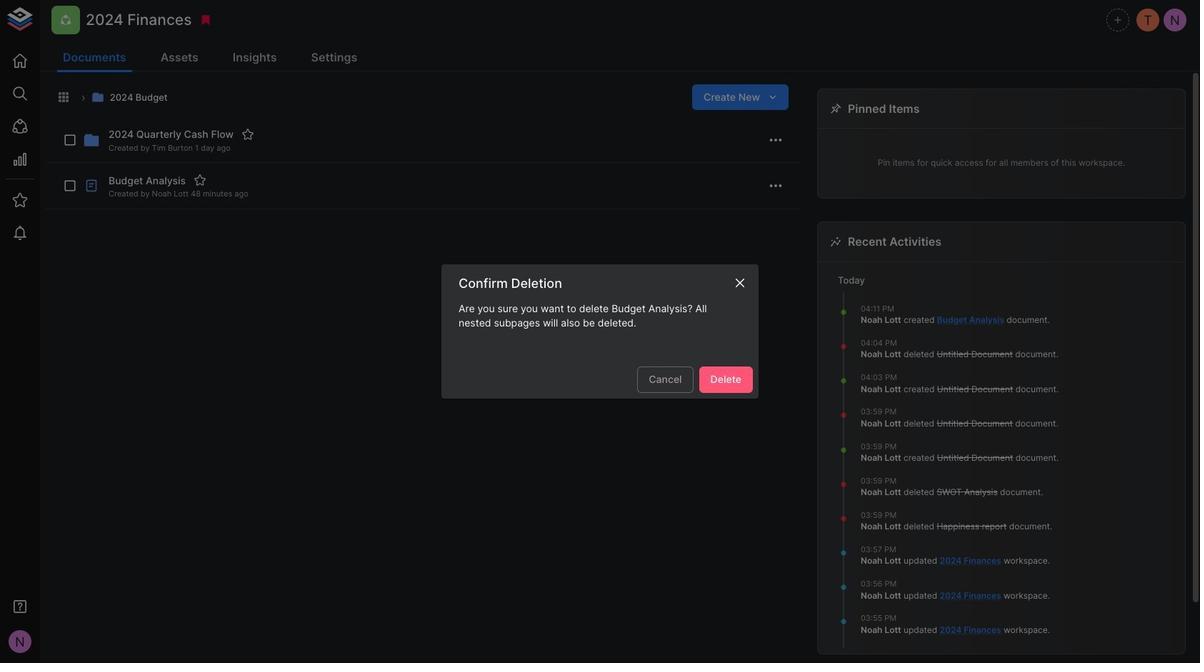 Task type: locate. For each thing, give the bounding box(es) containing it.
favorite image
[[194, 174, 207, 187]]

dialog
[[442, 264, 759, 399]]

remove bookmark image
[[200, 14, 212, 26]]



Task type: vqa. For each thing, say whether or not it's contained in the screenshot.
DIALOG
yes



Task type: describe. For each thing, give the bounding box(es) containing it.
favorite image
[[241, 128, 254, 141]]



